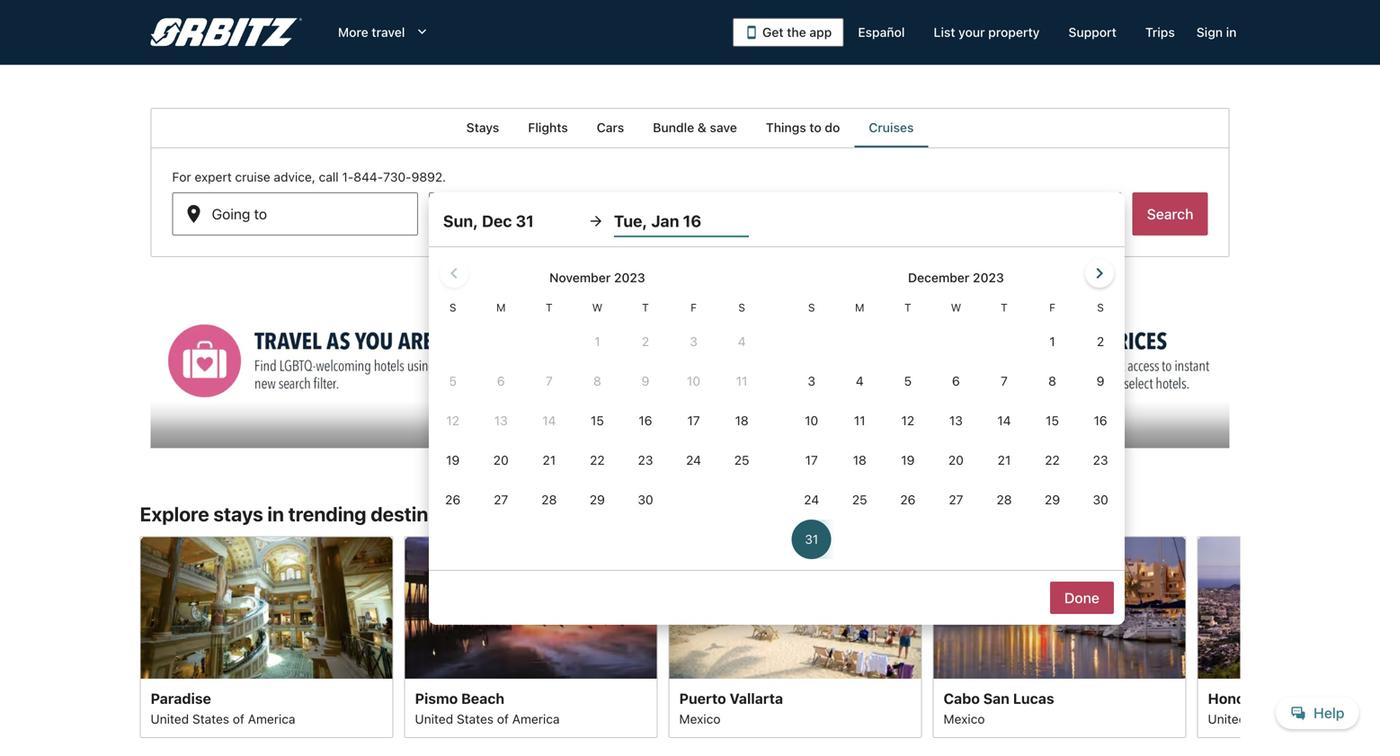 Task type: describe. For each thing, give the bounding box(es) containing it.
things to do
[[766, 120, 840, 135]]

f for november 2023
[[691, 301, 697, 314]]

download the app button image
[[744, 25, 759, 40]]

flights
[[528, 120, 568, 135]]

beach
[[461, 690, 505, 707]]

w for december
[[951, 301, 961, 314]]

bundle
[[653, 120, 694, 135]]

730-
[[383, 169, 411, 184]]

puerto vallarta mexico
[[679, 690, 783, 727]]

31 inside sun, dec 31 button
[[516, 211, 534, 231]]

expert
[[195, 169, 232, 184]]

2023 for december 2023
[[973, 270, 1004, 285]]

advice,
[[274, 169, 315, 184]]

to
[[809, 120, 822, 135]]

december
[[908, 270, 970, 285]]

get
[[762, 25, 784, 40]]

america inside pismo beach united states of america
[[512, 712, 560, 727]]

trips link
[[1131, 16, 1189, 49]]

makiki - lower punchbowl - tantalus showing landscape views, a sunset and a city image
[[1197, 536, 1380, 679]]

your
[[959, 25, 985, 40]]

cruise
[[235, 169, 270, 184]]

844-
[[354, 169, 383, 184]]

4 t from the left
[[1001, 301, 1008, 314]]

of inside pismo beach united states of america
[[497, 712, 509, 727]]

stays
[[213, 502, 263, 526]]

in inside sign in dropdown button
[[1226, 25, 1237, 40]]

property
[[988, 25, 1040, 40]]

español
[[858, 25, 905, 40]]

search button
[[1133, 192, 1208, 236]]

tab list inside the "explore stays in trending destinations" main content
[[151, 108, 1230, 147]]

0 horizontal spatial 16
[[554, 213, 569, 230]]

trips
[[1145, 25, 1175, 40]]

sign in button
[[1189, 16, 1244, 49]]

tue, jan 16 button
[[614, 205, 749, 237]]

america for paradise
[[248, 712, 295, 727]]

sign
[[1197, 25, 1223, 40]]

pismo beach united states of america
[[415, 690, 560, 727]]

tue, jan 16
[[614, 211, 701, 231]]

get the app link
[[733, 18, 844, 47]]

things to do link
[[751, 108, 854, 147]]

marina cabo san lucas which includes a marina, a coastal town and night scenes image
[[933, 536, 1186, 679]]

sun,
[[443, 211, 478, 231]]

states inside pismo beach united states of america
[[457, 712, 494, 727]]

list your property
[[934, 25, 1040, 40]]

3 s from the left
[[808, 301, 815, 314]]

bundle & save link
[[639, 108, 751, 147]]

sign in
[[1197, 25, 1237, 40]]

1 s from the left
[[449, 301, 456, 314]]

sun, dec 31 button
[[443, 205, 578, 237]]

explore stays in trending destinations
[[140, 502, 485, 526]]

united for paradise
[[151, 712, 189, 727]]

app
[[809, 25, 832, 40]]

paradise
[[151, 690, 211, 707]]

31 inside dec 31 - jan 16 button
[[498, 213, 513, 230]]

puerto
[[679, 690, 726, 707]]

dec 31 - jan 16
[[468, 213, 569, 230]]

3 t from the left
[[904, 301, 911, 314]]

vallarta
[[730, 690, 783, 707]]

the
[[787, 25, 806, 40]]

states for honolulu
[[1250, 712, 1287, 727]]

destinations
[[371, 502, 485, 526]]

0 horizontal spatial jan
[[527, 213, 550, 230]]

support link
[[1054, 16, 1131, 49]]

español button
[[844, 16, 919, 49]]

list your property link
[[919, 16, 1054, 49]]

sun, dec 31
[[443, 211, 534, 231]]

november
[[549, 270, 611, 285]]

trending
[[288, 502, 366, 526]]

november 2023
[[549, 270, 645, 285]]

4 s from the left
[[1097, 301, 1104, 314]]

do
[[825, 120, 840, 135]]



Task type: vqa. For each thing, say whether or not it's contained in the screenshot.
Cars link
yes



Task type: locate. For each thing, give the bounding box(es) containing it.
in right sign
[[1226, 25, 1237, 40]]

1 states from the left
[[192, 712, 229, 727]]

1 horizontal spatial jan
[[651, 211, 679, 231]]

explore
[[140, 502, 209, 526]]

1 america from the left
[[248, 712, 295, 727]]

of inside honolulu united states of america
[[1290, 712, 1302, 727]]

31
[[516, 211, 534, 231], [498, 213, 513, 230]]

show next card image
[[1230, 627, 1251, 648]]

1 vertical spatial in
[[267, 502, 284, 526]]

t
[[546, 301, 553, 314], [642, 301, 649, 314], [904, 301, 911, 314], [1001, 301, 1008, 314]]

1 t from the left
[[546, 301, 553, 314]]

show previous card image
[[129, 627, 151, 648]]

more travel button
[[324, 16, 445, 49]]

america
[[248, 712, 295, 727], [512, 712, 560, 727], [1305, 712, 1353, 727]]

3 of from the left
[[1290, 712, 1302, 727]]

mexico inside cabo san lucas mexico
[[944, 712, 985, 727]]

16 right -
[[554, 213, 569, 230]]

2 f from the left
[[1049, 301, 1055, 314]]

done button
[[1050, 582, 1114, 614]]

1-
[[342, 169, 354, 184]]

2 t from the left
[[642, 301, 649, 314]]

in
[[1226, 25, 1237, 40], [267, 502, 284, 526]]

list
[[934, 25, 955, 40]]

0 horizontal spatial w
[[592, 301, 603, 314]]

w for november
[[592, 301, 603, 314]]

dec 31 - jan 16 button
[[429, 192, 675, 236]]

1 mexico from the left
[[679, 712, 721, 727]]

2023 right december
[[973, 270, 1004, 285]]

1 horizontal spatial in
[[1226, 25, 1237, 40]]

states down paradise
[[192, 712, 229, 727]]

cruises
[[869, 120, 914, 135]]

t down december
[[904, 301, 911, 314]]

for expert cruise advice, call 1-844-730-9892.
[[172, 169, 446, 184]]

0 horizontal spatial united
[[151, 712, 189, 727]]

1 w from the left
[[592, 301, 603, 314]]

0 horizontal spatial mexico
[[679, 712, 721, 727]]

1 horizontal spatial 31
[[516, 211, 534, 231]]

2 horizontal spatial of
[[1290, 712, 1302, 727]]

w down november 2023
[[592, 301, 603, 314]]

pismo beach featuring a sunset, views and tropical scenes image
[[404, 536, 658, 679]]

jan right tue, at the left of the page
[[651, 211, 679, 231]]

honolulu
[[1208, 690, 1270, 707]]

for
[[172, 169, 191, 184]]

united inside honolulu united states of america
[[1208, 712, 1246, 727]]

states for paradise
[[192, 712, 229, 727]]

1 horizontal spatial states
[[457, 712, 494, 727]]

w down december 2023
[[951, 301, 961, 314]]

america inside honolulu united states of america
[[1305, 712, 1353, 727]]

0 horizontal spatial states
[[192, 712, 229, 727]]

tab list
[[151, 108, 1230, 147]]

call
[[319, 169, 339, 184]]

3 states from the left
[[1250, 712, 1287, 727]]

united inside pismo beach united states of america
[[415, 712, 453, 727]]

united
[[151, 712, 189, 727], [415, 712, 453, 727], [1208, 712, 1246, 727]]

tue,
[[614, 211, 648, 231]]

f
[[691, 301, 697, 314], [1049, 301, 1055, 314]]

mexico down cabo in the bottom of the page
[[944, 712, 985, 727]]

0 vertical spatial in
[[1226, 25, 1237, 40]]

3 america from the left
[[1305, 712, 1353, 727]]

1 horizontal spatial of
[[497, 712, 509, 727]]

jan
[[651, 211, 679, 231], [527, 213, 550, 230]]

2 2023 from the left
[[973, 270, 1004, 285]]

2 of from the left
[[497, 712, 509, 727]]

2 s from the left
[[738, 301, 745, 314]]

1 horizontal spatial f
[[1049, 301, 1055, 314]]

1 horizontal spatial w
[[951, 301, 961, 314]]

2 mexico from the left
[[944, 712, 985, 727]]

jan right -
[[527, 213, 550, 230]]

1 m from the left
[[496, 301, 506, 314]]

0 horizontal spatial m
[[496, 301, 506, 314]]

w
[[592, 301, 603, 314], [951, 301, 961, 314]]

america inside paradise united states of america
[[248, 712, 295, 727]]

united down honolulu
[[1208, 712, 1246, 727]]

explore stays in trending destinations main content
[[0, 108, 1380, 747]]

get the app
[[762, 25, 832, 40]]

2 horizontal spatial states
[[1250, 712, 1287, 727]]

states down beach
[[457, 712, 494, 727]]

travel
[[372, 25, 405, 40]]

things
[[766, 120, 806, 135]]

2023
[[614, 270, 645, 285], [973, 270, 1004, 285]]

dec inside dec 31 - jan 16 button
[[468, 213, 494, 230]]

3 united from the left
[[1208, 712, 1246, 727]]

dec
[[482, 211, 512, 231], [468, 213, 494, 230]]

of for paradise
[[233, 712, 244, 727]]

2 united from the left
[[415, 712, 453, 727]]

in right stays
[[267, 502, 284, 526]]

united for honolulu
[[1208, 712, 1246, 727]]

honolulu united states of america
[[1208, 690, 1353, 727]]

0 horizontal spatial of
[[233, 712, 244, 727]]

2023 for november 2023
[[614, 270, 645, 285]]

0 horizontal spatial f
[[691, 301, 697, 314]]

cars
[[597, 120, 624, 135]]

cabo
[[944, 690, 980, 707]]

2 america from the left
[[512, 712, 560, 727]]

2 w from the left
[[951, 301, 961, 314]]

search
[[1147, 205, 1194, 223]]

previous month image
[[443, 263, 465, 284]]

states inside paradise united states of america
[[192, 712, 229, 727]]

states down honolulu
[[1250, 712, 1287, 727]]

save
[[710, 120, 737, 135]]

more
[[338, 25, 368, 40]]

mexico inside puerto vallarta mexico
[[679, 712, 721, 727]]

san
[[983, 690, 1010, 707]]

f for december 2023
[[1049, 301, 1055, 314]]

done
[[1064, 589, 1099, 606]]

cabo san lucas mexico
[[944, 690, 1054, 727]]

1 horizontal spatial 16
[[683, 211, 701, 231]]

2023 right november
[[614, 270, 645, 285]]

of inside paradise united states of america
[[233, 712, 244, 727]]

1 horizontal spatial mexico
[[944, 712, 985, 727]]

m for november 2023
[[496, 301, 506, 314]]

flights link
[[514, 108, 582, 147]]

support
[[1069, 25, 1117, 40]]

1 2023 from the left
[[614, 270, 645, 285]]

of
[[233, 712, 244, 727], [497, 712, 509, 727], [1290, 712, 1302, 727]]

next month image
[[1089, 263, 1110, 284]]

2 horizontal spatial united
[[1208, 712, 1246, 727]]

puerto vallarta showing a beach, general coastal views and kayaking or canoeing image
[[668, 536, 922, 679]]

orbitz logo image
[[151, 18, 302, 47]]

more travel
[[338, 25, 405, 40]]

in inside the "explore stays in trending destinations" main content
[[267, 502, 284, 526]]

0 horizontal spatial 2023
[[614, 270, 645, 285]]

mexico down puerto
[[679, 712, 721, 727]]

mexico
[[679, 712, 721, 727], [944, 712, 985, 727]]

2 states from the left
[[457, 712, 494, 727]]

m for december 2023
[[855, 301, 864, 314]]

t down november
[[546, 301, 553, 314]]

america for honolulu
[[1305, 712, 1353, 727]]

stays
[[466, 120, 499, 135]]

2 horizontal spatial america
[[1305, 712, 1353, 727]]

2 m from the left
[[855, 301, 864, 314]]

united inside paradise united states of america
[[151, 712, 189, 727]]

states
[[192, 712, 229, 727], [457, 712, 494, 727], [1250, 712, 1287, 727]]

lucas
[[1013, 690, 1054, 707]]

1 horizontal spatial m
[[855, 301, 864, 314]]

-
[[517, 213, 523, 230]]

united down pismo
[[415, 712, 453, 727]]

9892.
[[411, 169, 446, 184]]

1 horizontal spatial united
[[415, 712, 453, 727]]

dec inside sun, dec 31 button
[[482, 211, 512, 231]]

bundle & save
[[653, 120, 737, 135]]

las vegas featuring interior views image
[[140, 536, 393, 679]]

1 f from the left
[[691, 301, 697, 314]]

united down paradise
[[151, 712, 189, 727]]

paradise united states of america
[[151, 690, 295, 727]]

0 horizontal spatial america
[[248, 712, 295, 727]]

1 horizontal spatial america
[[512, 712, 560, 727]]

tab list containing stays
[[151, 108, 1230, 147]]

of for honolulu
[[1290, 712, 1302, 727]]

m
[[496, 301, 506, 314], [855, 301, 864, 314]]

16 right tue, at the left of the page
[[683, 211, 701, 231]]

1 horizontal spatial 2023
[[973, 270, 1004, 285]]

&
[[698, 120, 707, 135]]

cruises link
[[854, 108, 928, 147]]

december 2023
[[908, 270, 1004, 285]]

pismo
[[415, 690, 458, 707]]

states inside honolulu united states of america
[[1250, 712, 1287, 727]]

t down november 2023
[[642, 301, 649, 314]]

stays link
[[452, 108, 514, 147]]

0 horizontal spatial 31
[[498, 213, 513, 230]]

s
[[449, 301, 456, 314], [738, 301, 745, 314], [808, 301, 815, 314], [1097, 301, 1104, 314]]

t down december 2023
[[1001, 301, 1008, 314]]

0 horizontal spatial in
[[267, 502, 284, 526]]

1 united from the left
[[151, 712, 189, 727]]

16
[[683, 211, 701, 231], [554, 213, 569, 230]]

cars link
[[582, 108, 639, 147]]

1 of from the left
[[233, 712, 244, 727]]



